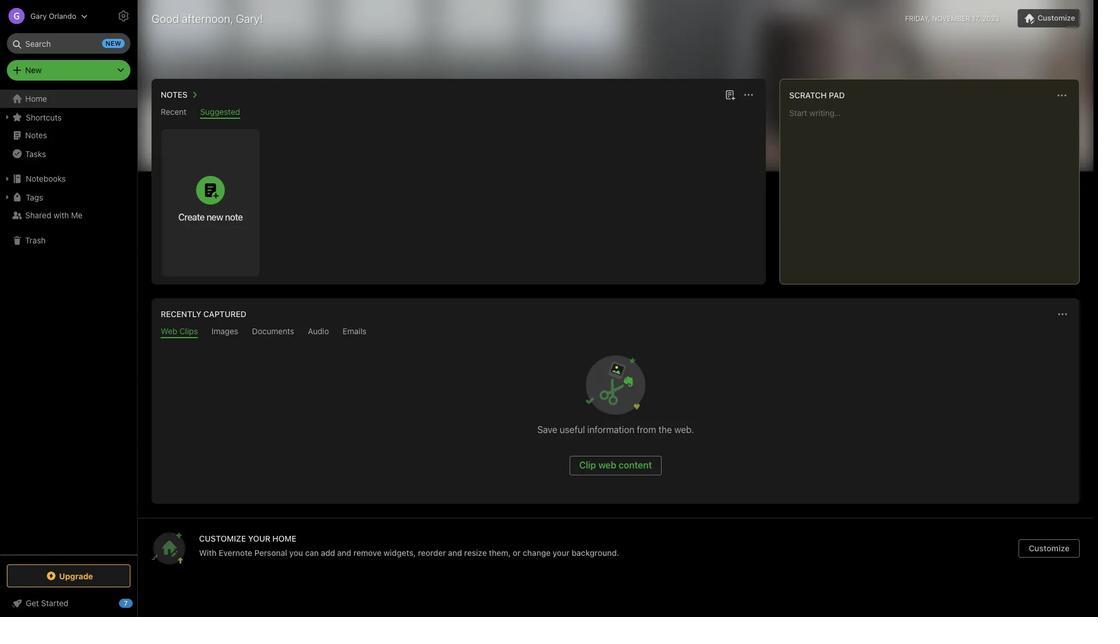 Task type: vqa. For each thing, say whether or not it's contained in the screenshot.
Gary
yes



Task type: describe. For each thing, give the bounding box(es) containing it.
tags button
[[0, 188, 137, 206]]

resize
[[464, 549, 487, 558]]

save useful information from the web.
[[537, 425, 694, 436]]

good afternoon, gary!
[[152, 11, 263, 25]]

more actions field for scratch pad
[[1054, 88, 1070, 104]]

personal
[[254, 549, 287, 558]]

expand notebooks image
[[3, 174, 12, 184]]

orlando
[[49, 12, 76, 20]]

the
[[659, 425, 672, 436]]

web clips tab
[[161, 327, 198, 339]]

background.
[[572, 549, 619, 558]]

1 vertical spatial customize button
[[1019, 540, 1080, 558]]

scratch
[[789, 91, 827, 100]]

me
[[71, 211, 83, 220]]

evernote
[[219, 549, 252, 558]]

gary!
[[236, 11, 263, 25]]

recently captured button
[[158, 308, 246, 321]]

1 vertical spatial customize
[[1029, 544, 1070, 554]]

with
[[53, 211, 69, 220]]

or
[[513, 549, 521, 558]]

useful
[[560, 425, 585, 436]]

new inside button
[[207, 212, 223, 223]]

2023
[[983, 14, 999, 22]]

notebooks link
[[0, 170, 137, 188]]

afternoon,
[[182, 11, 233, 25]]

web
[[598, 460, 616, 471]]

trash link
[[0, 232, 137, 250]]

emails tab
[[343, 327, 367, 339]]

save
[[537, 425, 557, 436]]

more actions image for scratch pad
[[1055, 89, 1069, 102]]

settings image
[[117, 9, 130, 23]]

Start writing… text field
[[789, 108, 1079, 275]]

them,
[[489, 549, 511, 558]]

widgets,
[[384, 549, 416, 558]]

suggested
[[200, 107, 240, 117]]

7
[[124, 600, 128, 608]]

clip web content
[[579, 460, 652, 471]]

shared with me
[[25, 211, 83, 220]]

notes inside 'button'
[[161, 90, 188, 100]]

home
[[272, 534, 296, 544]]

web.
[[674, 425, 694, 436]]

tasks
[[25, 149, 46, 159]]

new search field
[[15, 33, 125, 54]]

reorder
[[418, 549, 446, 558]]

web
[[161, 327, 177, 336]]

web clips tab panel
[[152, 339, 1080, 505]]

0 vertical spatial customize
[[1038, 14, 1075, 22]]

upgrade button
[[7, 565, 130, 588]]

recent tab
[[161, 107, 187, 119]]

tab list for recently captured
[[154, 327, 1078, 339]]

17,
[[972, 14, 981, 22]]

more actions image for recently captured
[[1056, 308, 1070, 321]]

audio tab
[[308, 327, 329, 339]]

gary
[[30, 12, 47, 20]]



Task type: locate. For each thing, give the bounding box(es) containing it.
1 vertical spatial new
[[207, 212, 223, 223]]

gary orlando
[[30, 12, 76, 20]]

suggested tab panel
[[152, 119, 766, 285]]

expand tags image
[[3, 193, 12, 202]]

recently captured
[[161, 310, 246, 319]]

Help and Learning task checklist field
[[0, 595, 137, 613]]

get started
[[26, 599, 68, 609]]

0 horizontal spatial and
[[337, 549, 351, 558]]

1 horizontal spatial and
[[448, 549, 462, 558]]

1 vertical spatial notes
[[25, 131, 47, 140]]

scratch pad
[[789, 91, 845, 100]]

emails
[[343, 327, 367, 336]]

new
[[25, 65, 42, 75]]

clip
[[579, 460, 596, 471]]

upgrade
[[59, 572, 93, 581]]

new inside search field
[[106, 40, 121, 47]]

1 tab list from the top
[[154, 107, 764, 119]]

0 vertical spatial notes
[[161, 90, 188, 100]]

remove
[[353, 549, 381, 558]]

content
[[619, 460, 652, 471]]

0 vertical spatial customize button
[[1018, 9, 1080, 27]]

tab list containing web clips
[[154, 327, 1078, 339]]

more actions field for recently captured
[[1055, 307, 1071, 323]]

notebooks
[[26, 174, 66, 184]]

Search text field
[[15, 33, 122, 54]]

customize
[[199, 534, 246, 544]]

create new note
[[178, 212, 243, 223]]

add
[[321, 549, 335, 558]]

clip web content button
[[570, 456, 662, 476]]

notes inside 'link'
[[25, 131, 47, 140]]

tab list
[[154, 107, 764, 119], [154, 327, 1078, 339]]

1 vertical spatial tab list
[[154, 327, 1078, 339]]

with
[[199, 549, 217, 558]]

customize
[[1038, 14, 1075, 22], [1029, 544, 1070, 554]]

tasks button
[[0, 145, 137, 163]]

your
[[248, 534, 270, 544]]

web clips
[[161, 327, 198, 336]]

tree containing home
[[0, 90, 137, 555]]

recently
[[161, 310, 201, 319]]

tab list for notes
[[154, 107, 764, 119]]

tags
[[26, 193, 43, 202]]

customize your home with evernote personal you can add and remove widgets, reorder and resize them, or change your background.
[[199, 534, 619, 558]]

and left resize
[[448, 549, 462, 558]]

0 vertical spatial tab list
[[154, 107, 764, 119]]

documents tab
[[252, 327, 294, 339]]

2 and from the left
[[448, 549, 462, 558]]

1 and from the left
[[337, 549, 351, 558]]

scratch pad button
[[787, 89, 845, 102]]

audio
[[308, 327, 329, 336]]

pad
[[829, 91, 845, 100]]

Account field
[[0, 5, 88, 27]]

create new note button
[[161, 129, 260, 277]]

good
[[152, 11, 179, 25]]

documents
[[252, 327, 294, 336]]

started
[[41, 599, 68, 609]]

and right the "add"
[[337, 549, 351, 558]]

home link
[[0, 90, 137, 108]]

notes up tasks on the left top
[[25, 131, 47, 140]]

can
[[305, 549, 319, 558]]

information
[[587, 425, 635, 436]]

More actions field
[[741, 87, 757, 103], [1054, 88, 1070, 104], [1055, 307, 1071, 323]]

0 horizontal spatial notes
[[25, 131, 47, 140]]

from
[[637, 425, 656, 436]]

more actions image
[[742, 88, 756, 102], [1055, 89, 1069, 102], [1056, 308, 1070, 321]]

get
[[26, 599, 39, 609]]

captured
[[203, 310, 246, 319]]

shortcuts
[[26, 113, 62, 122]]

notes
[[161, 90, 188, 100], [25, 131, 47, 140]]

2 tab list from the top
[[154, 327, 1078, 339]]

shortcuts button
[[0, 108, 137, 126]]

click to collapse image
[[133, 597, 142, 610]]

new down the settings "icon"
[[106, 40, 121, 47]]

notes up recent
[[161, 90, 188, 100]]

images
[[212, 327, 238, 336]]

home
[[25, 94, 47, 104]]

0 vertical spatial new
[[106, 40, 121, 47]]

images tab
[[212, 327, 238, 339]]

1 horizontal spatial new
[[207, 212, 223, 223]]

change
[[523, 549, 551, 558]]

shared
[[25, 211, 51, 220]]

clips
[[179, 327, 198, 336]]

your
[[553, 549, 570, 558]]

1 horizontal spatial notes
[[161, 90, 188, 100]]

november
[[932, 14, 970, 22]]

and
[[337, 549, 351, 558], [448, 549, 462, 558]]

you
[[289, 549, 303, 558]]

0 horizontal spatial new
[[106, 40, 121, 47]]

note
[[225, 212, 243, 223]]

notes button
[[158, 88, 201, 102]]

customize button
[[1018, 9, 1080, 27], [1019, 540, 1080, 558]]

shared with me link
[[0, 206, 137, 225]]

suggested tab
[[200, 107, 240, 119]]

trash
[[25, 236, 46, 245]]

friday,
[[905, 14, 930, 22]]

new button
[[7, 60, 130, 81]]

new left the note
[[207, 212, 223, 223]]

recent
[[161, 107, 187, 117]]

notes link
[[0, 126, 137, 145]]

tree
[[0, 90, 137, 555]]

tab list containing recent
[[154, 107, 764, 119]]

create
[[178, 212, 205, 223]]

friday, november 17, 2023
[[905, 14, 999, 22]]

new
[[106, 40, 121, 47], [207, 212, 223, 223]]



